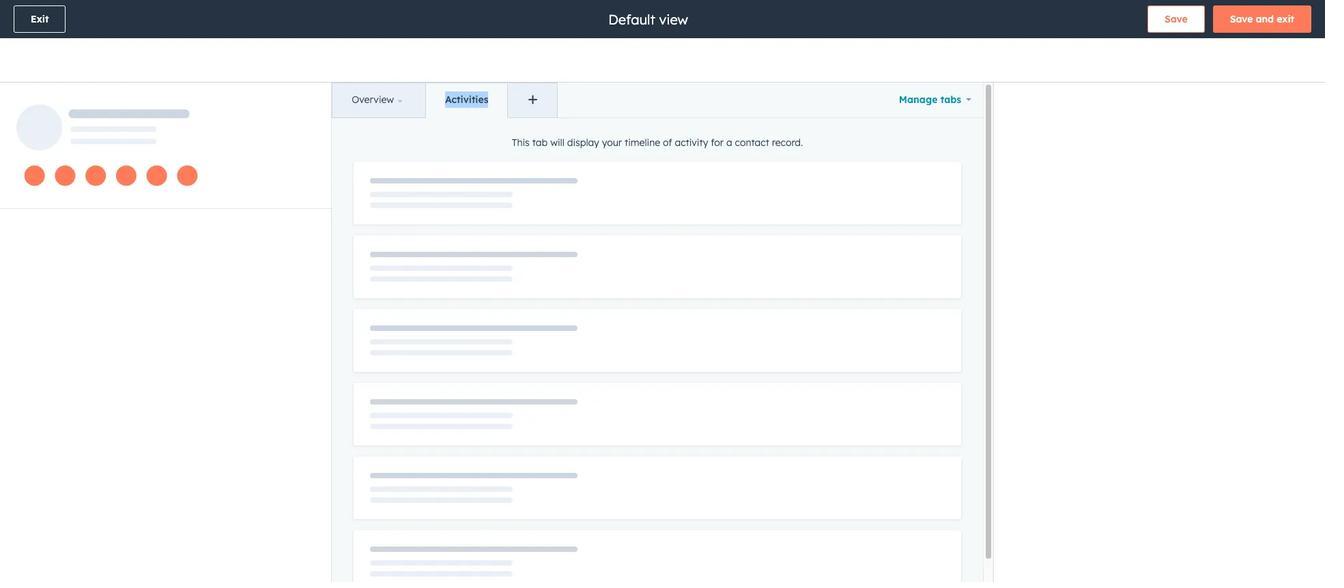 Task type: describe. For each thing, give the bounding box(es) containing it.
none field inside the page section element
[[607, 10, 692, 28]]

navigation containing overview
[[332, 83, 558, 118]]

overview
[[352, 94, 394, 106]]

save for save and exit
[[1230, 13, 1253, 25]]

this tab will display your timeline of activity for a contact record.
[[512, 137, 803, 149]]

save and exit
[[1230, 13, 1295, 25]]

your
[[602, 137, 622, 149]]

activity
[[675, 137, 708, 149]]

will
[[550, 137, 565, 149]]

exit button
[[14, 5, 66, 33]]

save and exit button
[[1213, 5, 1312, 33]]

timeline
[[625, 137, 660, 149]]

a
[[726, 137, 732, 149]]

for
[[711, 137, 724, 149]]

this
[[512, 137, 530, 149]]

tabs
[[941, 94, 961, 106]]

exit
[[1277, 13, 1295, 25]]



Task type: vqa. For each thing, say whether or not it's contained in the screenshot.
will
yes



Task type: locate. For each thing, give the bounding box(es) containing it.
of
[[663, 137, 672, 149]]

display
[[567, 137, 599, 149]]

contact
[[735, 137, 769, 149]]

save
[[1165, 13, 1188, 25], [1230, 13, 1253, 25]]

save for save
[[1165, 13, 1188, 25]]

and
[[1256, 13, 1274, 25]]

save inside save and exit button
[[1230, 13, 1253, 25]]

0 horizontal spatial save
[[1165, 13, 1188, 25]]

manage tabs button
[[887, 83, 983, 117]]

activities
[[445, 94, 488, 106]]

navigation
[[332, 83, 558, 118]]

exit
[[31, 13, 49, 25]]

page section element
[[0, 0, 1325, 82]]

manage tabs
[[899, 94, 961, 106]]

tab
[[532, 137, 548, 149]]

None field
[[607, 10, 692, 28]]

save button
[[1148, 5, 1205, 33]]

1 save from the left
[[1165, 13, 1188, 25]]

record.
[[772, 137, 803, 149]]

manage
[[899, 94, 938, 106]]

2 save from the left
[[1230, 13, 1253, 25]]

activities button
[[425, 83, 508, 118]]

1 horizontal spatial save
[[1230, 13, 1253, 25]]

overview button
[[333, 83, 425, 118]]

save inside save button
[[1165, 13, 1188, 25]]



